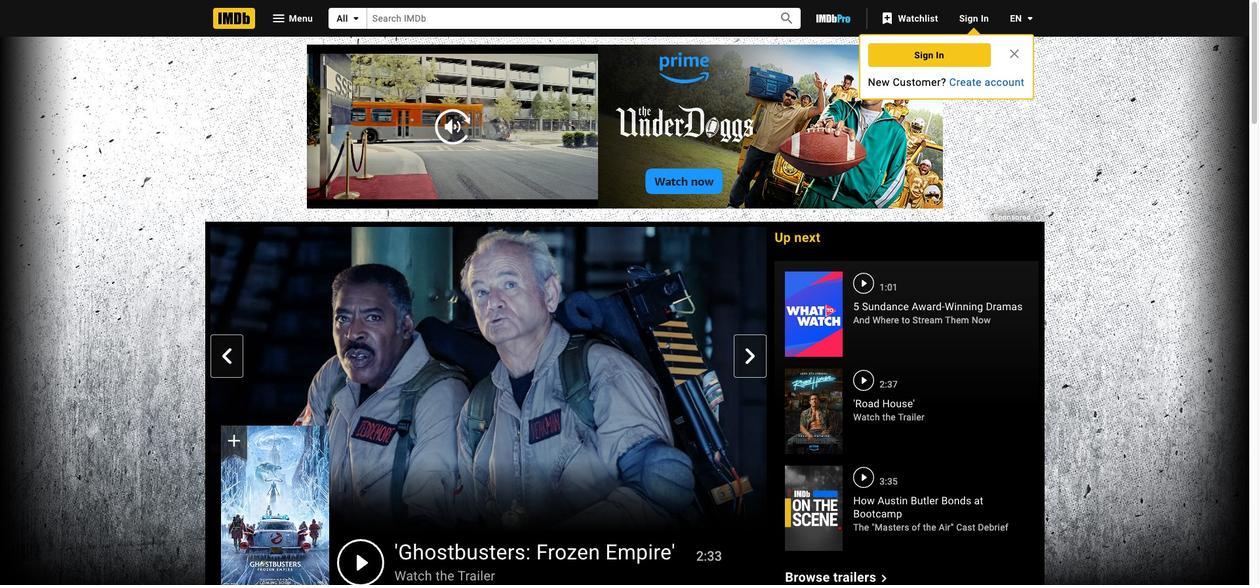Task type: vqa. For each thing, say whether or not it's contained in the screenshot.
password field
no



Task type: locate. For each thing, give the bounding box(es) containing it.
arrow drop down image up close icon at right top
[[1023, 10, 1038, 26]]

1 horizontal spatial sign
[[960, 13, 979, 24]]

chevron right image
[[877, 571, 893, 585]]

the
[[883, 412, 896, 423], [923, 522, 937, 533], [436, 568, 455, 584]]

'road house' watch the trailer
[[854, 398, 925, 423]]

1 vertical spatial watch
[[395, 568, 432, 584]]

0 vertical spatial in
[[981, 13, 990, 24]]

1 vertical spatial sign
[[915, 50, 934, 60]]

1 horizontal spatial watch
[[854, 412, 880, 423]]

browse trailers
[[786, 569, 877, 585]]

sign in button up customer? on the top
[[868, 43, 991, 67]]

watch down ''ghostbusters:'
[[395, 568, 432, 584]]

0 vertical spatial sign in
[[960, 13, 990, 24]]

browse
[[786, 569, 830, 585]]

0 vertical spatial sign
[[960, 13, 979, 24]]

watch
[[854, 412, 880, 423], [395, 568, 432, 584]]

now
[[972, 315, 991, 325]]

house'
[[883, 398, 915, 410]]

where
[[873, 315, 900, 325]]

the inside 'road house' watch the trailer
[[883, 412, 896, 423]]

sign in
[[960, 13, 990, 24], [915, 50, 945, 60]]

menu image
[[271, 10, 286, 26]]

1 horizontal spatial trailer
[[899, 412, 925, 423]]

2 vertical spatial the
[[436, 568, 455, 584]]

in
[[981, 13, 990, 24], [937, 50, 945, 60]]

1 vertical spatial trailer
[[458, 568, 496, 584]]

1 arrow drop down image from the left
[[348, 10, 364, 26]]

'ghostbusters: frozen empire' image
[[210, 227, 767, 541]]

trailers
[[834, 569, 877, 585]]

watchlist
[[899, 13, 939, 24]]

sign left en
[[960, 13, 979, 24]]

1:01
[[880, 282, 898, 293]]

1 horizontal spatial sign in
[[960, 13, 990, 24]]

sign in button
[[949, 7, 1000, 30], [868, 43, 991, 67]]

in up the new customer? create account on the top of page
[[937, 50, 945, 60]]

1 horizontal spatial arrow drop down image
[[1023, 10, 1038, 26]]

watchlist image
[[880, 10, 896, 26]]

trailer down ''ghostbusters:'
[[458, 568, 496, 584]]

the down house'
[[883, 412, 896, 423]]

the right of
[[923, 522, 937, 533]]

the inside 'ghostbusters: frozen empire' element
[[436, 568, 455, 584]]

1 vertical spatial the
[[923, 522, 937, 533]]

sign in for top sign in button
[[960, 13, 990, 24]]

menu button
[[260, 8, 324, 29]]

sign for the bottommost sign in button
[[915, 50, 934, 60]]

sponsored
[[994, 213, 1034, 222]]

close image
[[1007, 46, 1023, 62]]

0 vertical spatial the
[[883, 412, 896, 423]]

account
[[985, 76, 1025, 89]]

None field
[[367, 8, 765, 29]]

watchlist button
[[874, 7, 949, 30]]

trailer inside 'ghostbusters: frozen empire' element
[[458, 568, 496, 584]]

"masters
[[872, 522, 910, 533]]

trailer
[[899, 412, 925, 423], [458, 568, 496, 584]]

how austin butler bonds at bootcamp the "masters of the air" cast debrief
[[854, 495, 1009, 533]]

browse trailers link
[[786, 569, 893, 585]]

sign up customer? on the top
[[915, 50, 934, 60]]

and
[[854, 315, 871, 325]]

sign
[[960, 13, 979, 24], [915, 50, 934, 60]]

new customer? create account
[[868, 76, 1025, 89]]

watch down the 'road
[[854, 412, 880, 423]]

bonds
[[942, 495, 972, 507]]

0 horizontal spatial the
[[436, 568, 455, 584]]

5
[[854, 301, 860, 313]]

group
[[221, 426, 329, 585]]

1 vertical spatial sign in
[[915, 50, 945, 60]]

1 horizontal spatial the
[[883, 412, 896, 423]]

frozen
[[537, 540, 601, 565]]

arrow drop down image right menu
[[348, 10, 364, 26]]

arrow drop down image inside all button
[[348, 10, 364, 26]]

create account button
[[950, 75, 1025, 91]]

0 horizontal spatial trailer
[[458, 568, 496, 584]]

in left en
[[981, 13, 990, 24]]

2:37
[[880, 379, 898, 390]]

ghostbusters: frozen empire image
[[221, 426, 329, 585], [221, 426, 329, 585]]

sign in up customer? on the top
[[915, 50, 945, 60]]

trailer inside 'road house' watch the trailer
[[899, 412, 925, 423]]

2 arrow drop down image from the left
[[1023, 10, 1038, 26]]

arrow drop down image
[[348, 10, 364, 26], [1023, 10, 1038, 26]]

sign for top sign in button
[[960, 13, 979, 24]]

0 horizontal spatial sign
[[915, 50, 934, 60]]

air"
[[939, 522, 954, 533]]

next
[[795, 230, 821, 245]]

1 vertical spatial in
[[937, 50, 945, 60]]

en
[[1011, 13, 1023, 24]]

0 horizontal spatial watch
[[395, 568, 432, 584]]

sign in button left en
[[949, 7, 1000, 30]]

arrow drop down image inside en button
[[1023, 10, 1038, 26]]

the down ''ghostbusters:'
[[436, 568, 455, 584]]

0 vertical spatial trailer
[[899, 412, 925, 423]]

0 horizontal spatial sign in
[[915, 50, 945, 60]]

trailer down house'
[[899, 412, 925, 423]]

new
[[868, 76, 890, 89]]

sign in left en
[[960, 13, 990, 24]]

2 horizontal spatial the
[[923, 522, 937, 533]]

none field inside 'all' search field
[[367, 8, 765, 29]]

0 horizontal spatial arrow drop down image
[[348, 10, 364, 26]]

0 vertical spatial watch
[[854, 412, 880, 423]]



Task type: describe. For each thing, give the bounding box(es) containing it.
3:35
[[880, 476, 898, 487]]

'road
[[854, 398, 880, 410]]

all
[[337, 13, 348, 24]]

the inside how austin butler bonds at bootcamp the "masters of the air" cast debrief
[[923, 522, 937, 533]]

chevron right inline image
[[743, 349, 759, 364]]

empire'
[[606, 540, 676, 565]]

0 vertical spatial sign in button
[[949, 7, 1000, 30]]

1 vertical spatial sign in button
[[868, 43, 991, 67]]

winning
[[945, 301, 984, 313]]

arrow drop down image for all
[[348, 10, 364, 26]]

Search IMDb text field
[[367, 8, 765, 29]]

butler
[[911, 495, 939, 507]]

up
[[775, 230, 791, 245]]

sponsored content section
[[0, 0, 1255, 585]]

arrow drop down image for en
[[1023, 10, 1038, 26]]

up next
[[775, 230, 821, 245]]

award-
[[912, 301, 945, 313]]

'ghostbusters: frozen empire'
[[395, 540, 676, 565]]

the
[[854, 522, 870, 533]]

5 sundance award-winning dramas to stream image
[[786, 272, 843, 357]]

2:33
[[697, 548, 723, 564]]

submit search image
[[779, 11, 795, 26]]

all button
[[329, 8, 367, 29]]

menu
[[289, 13, 313, 23]]

watch the trailer
[[395, 568, 496, 584]]

sundance
[[862, 301, 910, 313]]

0 horizontal spatial in
[[937, 50, 945, 60]]

en button
[[1000, 7, 1038, 30]]

chevron left inline image
[[219, 349, 235, 364]]

how
[[854, 495, 875, 507]]

All search field
[[329, 8, 801, 29]]

bootcamp
[[854, 508, 903, 520]]

'ghostbusters: frozen empire' element
[[210, 227, 767, 585]]

'ghostbusters:
[[395, 540, 531, 565]]

at
[[975, 495, 984, 507]]

customer?
[[893, 76, 947, 89]]

create
[[950, 76, 982, 89]]

dramas
[[986, 301, 1023, 313]]

home image
[[213, 8, 255, 29]]

1 horizontal spatial in
[[981, 13, 990, 24]]

'ghostbusters: frozen empire' group
[[210, 227, 767, 585]]

watch inside 'road house' watch the trailer
[[854, 412, 880, 423]]

road house image
[[786, 369, 843, 454]]

cast
[[957, 522, 976, 533]]

masters of the air image
[[786, 466, 843, 551]]

stream
[[913, 315, 943, 325]]

to
[[902, 315, 911, 325]]

them
[[946, 315, 970, 325]]

5 sundance award-winning dramas and where to stream them now
[[854, 301, 1023, 325]]

of
[[912, 522, 921, 533]]

watch inside 'ghostbusters: frozen empire' element
[[395, 568, 432, 584]]

debrief
[[979, 522, 1009, 533]]

sign in for the bottommost sign in button
[[915, 50, 945, 60]]

austin
[[878, 495, 909, 507]]



